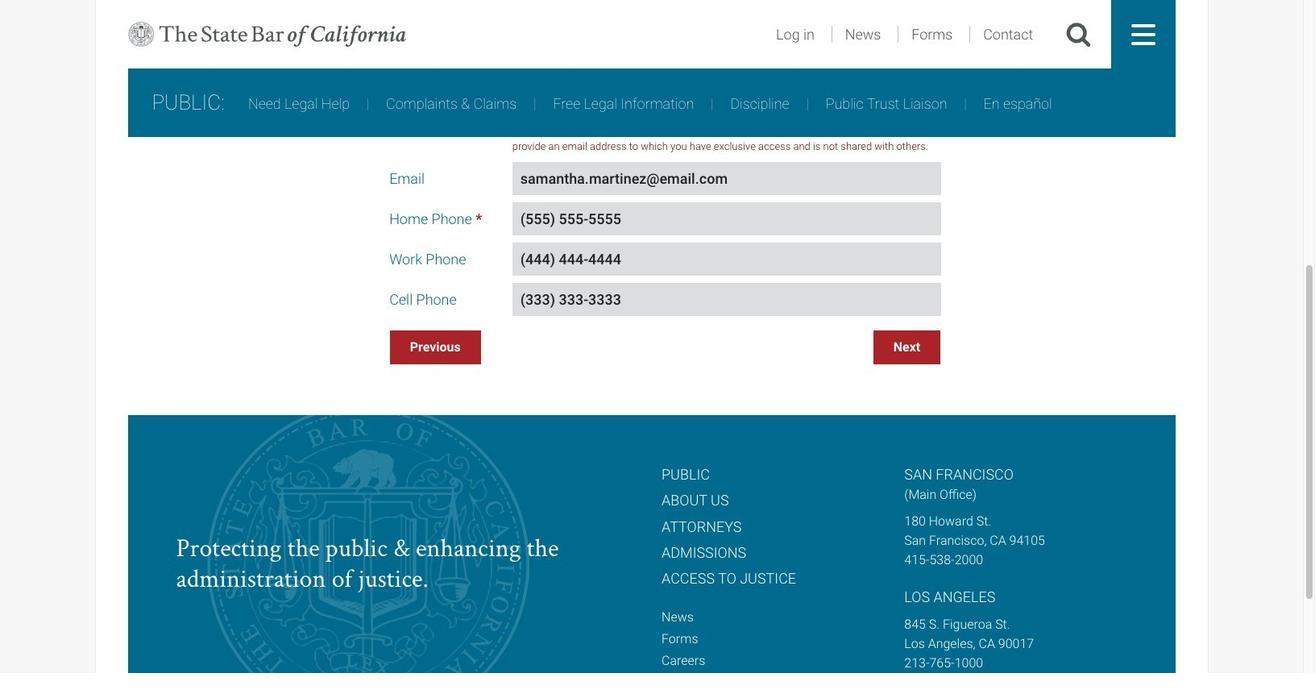 Task type: vqa. For each thing, say whether or not it's contained in the screenshot.
The Cell Phone Telephone Field
yes



Task type: describe. For each thing, give the bounding box(es) containing it.
Email email field
[[512, 162, 941, 195]]

logo image
[[128, 0, 406, 69]]



Task type: locate. For each thing, give the bounding box(es) containing it.
ZIP Code text field
[[792, 67, 941, 100]]

Work Phone telephone field
[[512, 243, 941, 276]]

City text field
[[512, 27, 941, 60]]

Home Phone telephone field
[[512, 202, 941, 235]]

Cell Phone telephone field
[[512, 283, 941, 316]]

search form image
[[1066, 20, 1092, 48]]



